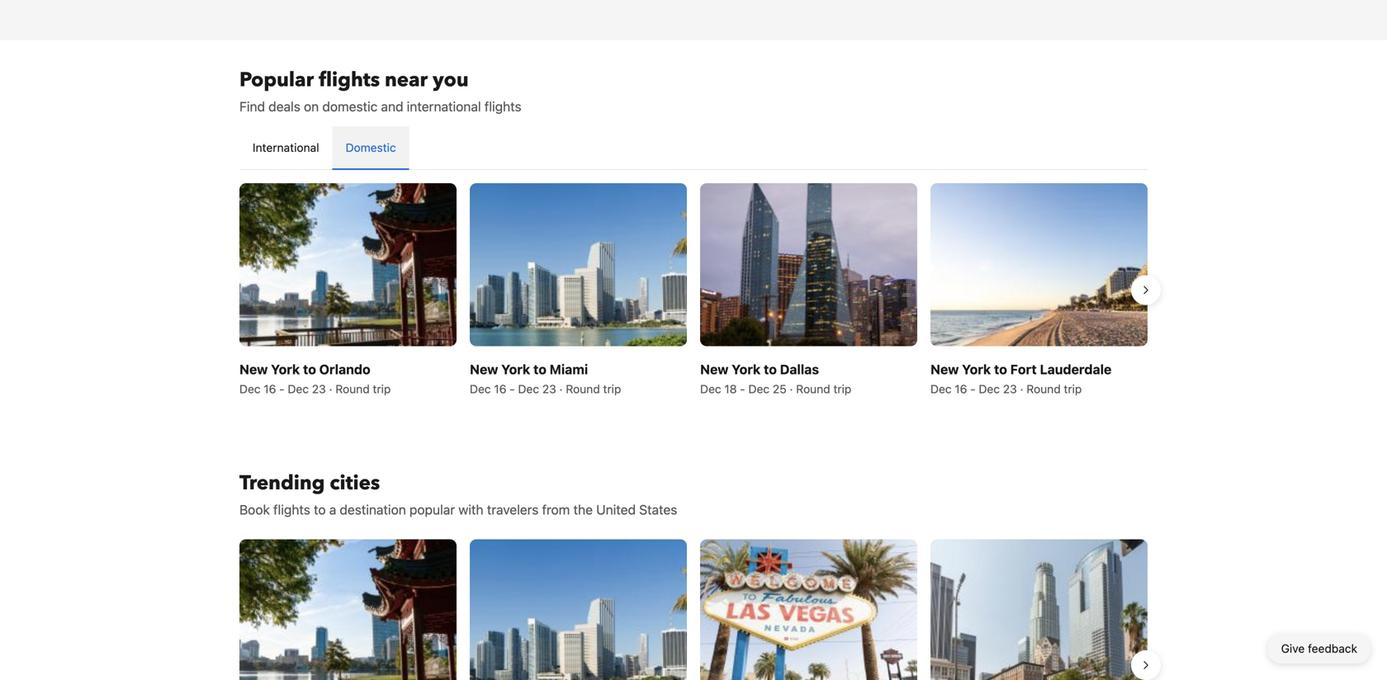 Task type: locate. For each thing, give the bounding box(es) containing it.
· inside the new york to dallas dec 18 - dec 25 · round trip
[[790, 382, 793, 396]]

2 23 from the left
[[542, 382, 556, 396]]

flights right international
[[485, 99, 522, 114]]

2 york from the left
[[501, 362, 530, 377]]

york left orlando at bottom
[[271, 362, 300, 377]]

york left fort
[[962, 362, 991, 377]]

tab list containing international
[[240, 126, 1148, 171]]

new inside new york to miami dec 16 - dec 23 · round trip
[[470, 362, 498, 377]]

0 vertical spatial region
[[226, 177, 1161, 404]]

4 - from the left
[[971, 382, 976, 396]]

23 down 'miami' at the left of page
[[542, 382, 556, 396]]

to
[[303, 362, 316, 377], [534, 362, 547, 377], [764, 362, 777, 377], [994, 362, 1007, 377], [314, 502, 326, 518]]

destination
[[340, 502, 406, 518]]

orlando, united states of america image
[[240, 540, 457, 681]]

1 23 from the left
[[312, 382, 326, 396]]

1 round from the left
[[336, 382, 370, 396]]

1 trip from the left
[[373, 382, 391, 396]]

round down dallas
[[796, 382, 831, 396]]

new york to miami dec 16 - dec 23 · round trip
[[470, 362, 621, 396]]

give feedback button
[[1268, 634, 1371, 664]]

3 round from the left
[[796, 382, 831, 396]]

3 york from the left
[[732, 362, 761, 377]]

· down 'miami' at the left of page
[[560, 382, 563, 396]]

3 23 from the left
[[1003, 382, 1017, 396]]

round down orlando at bottom
[[336, 382, 370, 396]]

2 horizontal spatial 23
[[1003, 382, 1017, 396]]

16
[[264, 382, 276, 396], [494, 382, 507, 396], [955, 382, 967, 396]]

to left fort
[[994, 362, 1007, 377]]

6 dec from the left
[[749, 382, 770, 396]]

0 horizontal spatial 23
[[312, 382, 326, 396]]

8 dec from the left
[[979, 382, 1000, 396]]

round inside the new york to dallas dec 18 - dec 25 · round trip
[[796, 382, 831, 396]]

23
[[312, 382, 326, 396], [542, 382, 556, 396], [1003, 382, 1017, 396]]

los angeles, united states of america image
[[931, 540, 1148, 681]]

tab list
[[240, 126, 1148, 171]]

4 trip from the left
[[1064, 382, 1082, 396]]

23 for miami
[[542, 382, 556, 396]]

new
[[240, 362, 268, 377], [470, 362, 498, 377], [700, 362, 729, 377], [931, 362, 959, 377]]

feedback
[[1308, 642, 1358, 656]]

5 dec from the left
[[700, 382, 721, 396]]

2 16 from the left
[[494, 382, 507, 396]]

flights up domestic
[[319, 66, 380, 94]]

flights inside trending cities book flights to a destination popular with travelers from the united states
[[273, 502, 310, 518]]

0 horizontal spatial 16
[[264, 382, 276, 396]]

new inside the new york to dallas dec 18 - dec 25 · round trip
[[700, 362, 729, 377]]

round for new york to orlando
[[336, 382, 370, 396]]

orlando
[[319, 362, 370, 377]]

domestic
[[322, 99, 378, 114]]

trip inside 'new york to fort lauderdale dec 16 - dec 23 · round trip'
[[1064, 382, 1082, 396]]

york left 'miami' at the left of page
[[501, 362, 530, 377]]

new york to fort lauderdale image
[[931, 183, 1148, 346]]

2 - from the left
[[510, 382, 515, 396]]

18
[[725, 382, 737, 396]]

round inside new york to miami dec 16 - dec 23 · round trip
[[566, 382, 600, 396]]

4 york from the left
[[962, 362, 991, 377]]

york inside 'new york to fort lauderdale dec 16 - dec 23 · round trip'
[[962, 362, 991, 377]]

4 new from the left
[[931, 362, 959, 377]]

round down 'miami' at the left of page
[[566, 382, 600, 396]]

- inside the new york to dallas dec 18 - dec 25 · round trip
[[740, 382, 746, 396]]

new for new york to dallas
[[700, 362, 729, 377]]

23 inside new york to orlando dec 16 - dec 23 · round trip
[[312, 382, 326, 396]]

round for new york to miami
[[566, 382, 600, 396]]

trip inside new york to miami dec 16 - dec 23 · round trip
[[603, 382, 621, 396]]

new for new york to orlando
[[240, 362, 268, 377]]

1 vertical spatial region
[[226, 533, 1161, 681]]

3 · from the left
[[790, 382, 793, 396]]

2 new from the left
[[470, 362, 498, 377]]

to inside new york to miami dec 16 - dec 23 · round trip
[[534, 362, 547, 377]]

round
[[336, 382, 370, 396], [566, 382, 600, 396], [796, 382, 831, 396], [1027, 382, 1061, 396]]

new york to fort lauderdale dec 16 - dec 23 · round trip
[[931, 362, 1112, 396]]

region
[[226, 177, 1161, 404], [226, 533, 1161, 681]]

· for miami
[[560, 382, 563, 396]]

2 horizontal spatial 16
[[955, 382, 967, 396]]

3 new from the left
[[700, 362, 729, 377]]

7 dec from the left
[[931, 382, 952, 396]]

to inside 'new york to fort lauderdale dec 16 - dec 23 · round trip'
[[994, 362, 1007, 377]]

3 - from the left
[[740, 382, 746, 396]]

23 inside 'new york to fort lauderdale dec 16 - dec 23 · round trip'
[[1003, 382, 1017, 396]]

1 region from the top
[[226, 177, 1161, 404]]

domestic button
[[332, 126, 409, 169]]

2 horizontal spatial flights
[[485, 99, 522, 114]]

23 inside new york to miami dec 16 - dec 23 · round trip
[[542, 382, 556, 396]]

to for miami
[[534, 362, 547, 377]]

york inside new york to orlando dec 16 - dec 23 · round trip
[[271, 362, 300, 377]]

round inside 'new york to fort lauderdale dec 16 - dec 23 · round trip'
[[1027, 382, 1061, 396]]

16 for new york to miami
[[494, 382, 507, 396]]

new york to dallas image
[[700, 183, 918, 346]]

to left a
[[314, 502, 326, 518]]

· down fort
[[1020, 382, 1024, 396]]

york
[[271, 362, 300, 377], [501, 362, 530, 377], [732, 362, 761, 377], [962, 362, 991, 377]]

16 inside 'new york to fort lauderdale dec 16 - dec 23 · round trip'
[[955, 382, 967, 396]]

·
[[329, 382, 332, 396], [560, 382, 563, 396], [790, 382, 793, 396], [1020, 382, 1024, 396]]

new for new york to miami
[[470, 362, 498, 377]]

1 - from the left
[[279, 382, 285, 396]]

to for orlando
[[303, 362, 316, 377]]

the
[[574, 502, 593, 518]]

trip inside new york to orlando dec 16 - dec 23 · round trip
[[373, 382, 391, 396]]

23 down fort
[[1003, 382, 1017, 396]]

3 16 from the left
[[955, 382, 967, 396]]

1 horizontal spatial 16
[[494, 382, 507, 396]]

to up 25
[[764, 362, 777, 377]]

0 horizontal spatial flights
[[273, 502, 310, 518]]

flights down trending
[[273, 502, 310, 518]]

york for dallas
[[732, 362, 761, 377]]

popular
[[410, 502, 455, 518]]

-
[[279, 382, 285, 396], [510, 382, 515, 396], [740, 382, 746, 396], [971, 382, 976, 396]]

on
[[304, 99, 319, 114]]

trip inside the new york to dallas dec 18 - dec 25 · round trip
[[834, 382, 852, 396]]

- inside new york to miami dec 16 - dec 23 · round trip
[[510, 382, 515, 396]]

· inside new york to miami dec 16 - dec 23 · round trip
[[560, 382, 563, 396]]

- inside new york to orlando dec 16 - dec 23 · round trip
[[279, 382, 285, 396]]

3 trip from the left
[[834, 382, 852, 396]]

new for new york to fort lauderdale
[[931, 362, 959, 377]]

- for orlando
[[279, 382, 285, 396]]

round down fort
[[1027, 382, 1061, 396]]

1 · from the left
[[329, 382, 332, 396]]

4 round from the left
[[1027, 382, 1061, 396]]

international button
[[240, 126, 332, 169]]

region containing new york to orlando
[[226, 177, 1161, 404]]

to inside new york to orlando dec 16 - dec 23 · round trip
[[303, 362, 316, 377]]

2 · from the left
[[560, 382, 563, 396]]

1 york from the left
[[271, 362, 300, 377]]

york inside the new york to dallas dec 18 - dec 25 · round trip
[[732, 362, 761, 377]]

las vegas, united states of america image
[[700, 540, 918, 681]]

16 inside new york to miami dec 16 - dec 23 · round trip
[[494, 382, 507, 396]]

1 new from the left
[[240, 362, 268, 377]]

to inside trending cities book flights to a destination popular with travelers from the united states
[[314, 502, 326, 518]]

york up '18'
[[732, 362, 761, 377]]

fort
[[1011, 362, 1037, 377]]

- for miami
[[510, 382, 515, 396]]

2 vertical spatial flights
[[273, 502, 310, 518]]

dec
[[240, 382, 261, 396], [288, 382, 309, 396], [470, 382, 491, 396], [518, 382, 539, 396], [700, 382, 721, 396], [749, 382, 770, 396], [931, 382, 952, 396], [979, 382, 1000, 396]]

to left 'miami' at the left of page
[[534, 362, 547, 377]]

trip for new york to orlando
[[373, 382, 391, 396]]

16 inside new york to orlando dec 16 - dec 23 · round trip
[[264, 382, 276, 396]]

to inside the new york to dallas dec 18 - dec 25 · round trip
[[764, 362, 777, 377]]

· down orlando at bottom
[[329, 382, 332, 396]]

2 round from the left
[[566, 382, 600, 396]]

4 · from the left
[[1020, 382, 1024, 396]]

new inside 'new york to fort lauderdale dec 16 - dec 23 · round trip'
[[931, 362, 959, 377]]

you
[[433, 66, 469, 94]]

flights
[[319, 66, 380, 94], [485, 99, 522, 114], [273, 502, 310, 518]]

deals
[[269, 99, 301, 114]]

international
[[407, 99, 481, 114]]

to left orlando at bottom
[[303, 362, 316, 377]]

1 horizontal spatial 23
[[542, 382, 556, 396]]

23 for orlando
[[312, 382, 326, 396]]

2 trip from the left
[[603, 382, 621, 396]]

dallas
[[780, 362, 819, 377]]

round for new york to dallas
[[796, 382, 831, 396]]

round inside new york to orlando dec 16 - dec 23 · round trip
[[336, 382, 370, 396]]

york inside new york to miami dec 16 - dec 23 · round trip
[[501, 362, 530, 377]]

cities
[[330, 470, 380, 497]]

new york to orlando dec 16 - dec 23 · round trip
[[240, 362, 391, 396]]

1 16 from the left
[[264, 382, 276, 396]]

trip
[[373, 382, 391, 396], [603, 382, 621, 396], [834, 382, 852, 396], [1064, 382, 1082, 396]]

0 vertical spatial flights
[[319, 66, 380, 94]]

23 down orlando at bottom
[[312, 382, 326, 396]]

find
[[240, 99, 265, 114]]

· right 25
[[790, 382, 793, 396]]

· inside new york to orlando dec 16 - dec 23 · round trip
[[329, 382, 332, 396]]

new inside new york to orlando dec 16 - dec 23 · round trip
[[240, 362, 268, 377]]

1 vertical spatial flights
[[485, 99, 522, 114]]

new york to dallas dec 18 - dec 25 · round trip
[[700, 362, 852, 396]]



Task type: vqa. For each thing, say whether or not it's contained in the screenshot.
right Heights.
no



Task type: describe. For each thing, give the bounding box(es) containing it.
new york to orlando image
[[240, 183, 457, 346]]

new york to miami image
[[470, 183, 687, 346]]

4 dec from the left
[[518, 382, 539, 396]]

with
[[459, 502, 484, 518]]

miami, united states of america image
[[470, 540, 687, 681]]

to for dallas
[[764, 362, 777, 377]]

· for orlando
[[329, 382, 332, 396]]

a
[[329, 502, 336, 518]]

united
[[596, 502, 636, 518]]

domestic
[[346, 141, 396, 154]]

25
[[773, 382, 787, 396]]

york for orlando
[[271, 362, 300, 377]]

york for miami
[[501, 362, 530, 377]]

york for fort
[[962, 362, 991, 377]]

near
[[385, 66, 428, 94]]

trending
[[240, 470, 325, 497]]

lauderdale
[[1040, 362, 1112, 377]]

from
[[542, 502, 570, 518]]

trip for new york to miami
[[603, 382, 621, 396]]

to for fort
[[994, 362, 1007, 377]]

international
[[253, 141, 319, 154]]

states
[[639, 502, 678, 518]]

give
[[1282, 642, 1305, 656]]

miami
[[550, 362, 588, 377]]

16 for new york to orlando
[[264, 382, 276, 396]]

· inside 'new york to fort lauderdale dec 16 - dec 23 · round trip'
[[1020, 382, 1024, 396]]

2 dec from the left
[[288, 382, 309, 396]]

give feedback
[[1282, 642, 1358, 656]]

popular
[[240, 66, 314, 94]]

- for dallas
[[740, 382, 746, 396]]

trip for new york to dallas
[[834, 382, 852, 396]]

1 dec from the left
[[240, 382, 261, 396]]

popular flights near you find deals on domestic and international flights
[[240, 66, 522, 114]]

3 dec from the left
[[470, 382, 491, 396]]

- inside 'new york to fort lauderdale dec 16 - dec 23 · round trip'
[[971, 382, 976, 396]]

travelers
[[487, 502, 539, 518]]

· for dallas
[[790, 382, 793, 396]]

and
[[381, 99, 403, 114]]

trending cities book flights to a destination popular with travelers from the united states
[[240, 470, 678, 518]]

book
[[240, 502, 270, 518]]

1 horizontal spatial flights
[[319, 66, 380, 94]]

2 region from the top
[[226, 533, 1161, 681]]



